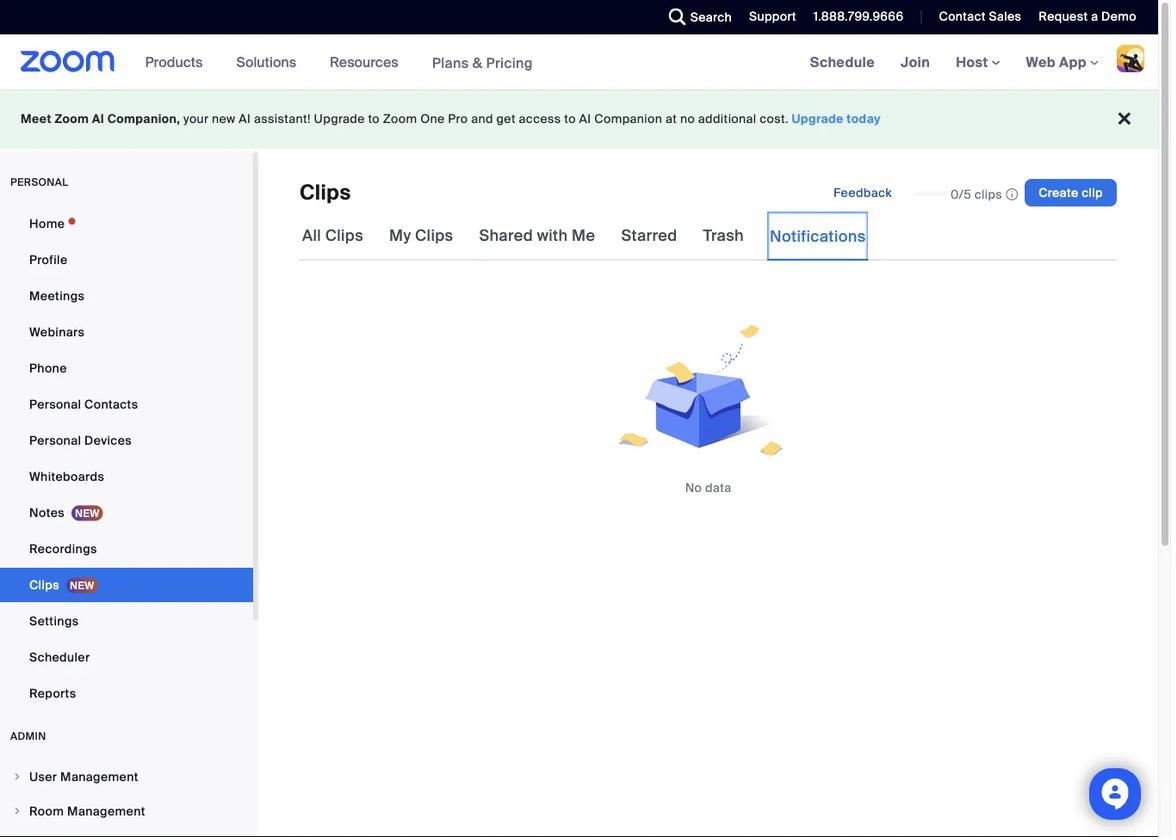 Task type: locate. For each thing, give the bounding box(es) containing it.
0 horizontal spatial zoom
[[55, 111, 89, 127]]

app
[[1059, 53, 1087, 71]]

to down resources dropdown button
[[368, 111, 380, 127]]

me
[[572, 226, 595, 246]]

0 vertical spatial personal
[[29, 397, 81, 412]]

feedback button
[[820, 179, 906, 207]]

starred tab
[[619, 212, 680, 260]]

banner
[[0, 34, 1158, 91]]

personal menu menu
[[0, 207, 253, 713]]

clips
[[300, 180, 351, 206], [325, 226, 363, 246], [415, 226, 453, 246], [29, 577, 59, 593]]

shared with me tab
[[477, 212, 598, 260]]

1 vertical spatial personal
[[29, 433, 81, 449]]

create
[[1039, 185, 1078, 201]]

2 zoom from the left
[[383, 111, 417, 127]]

1 horizontal spatial ai
[[239, 111, 251, 127]]

2 horizontal spatial ai
[[579, 111, 591, 127]]

1.888.799.9666 button up "schedule" link
[[814, 9, 904, 25]]

2 to from the left
[[564, 111, 576, 127]]

1 horizontal spatial upgrade
[[792, 111, 844, 127]]

2 personal from the top
[[29, 433, 81, 449]]

support
[[749, 9, 796, 25]]

resources button
[[330, 34, 406, 90]]

1.888.799.9666 button
[[801, 0, 908, 34], [814, 9, 904, 25]]

personal down phone
[[29, 397, 81, 412]]

clips up settings
[[29, 577, 59, 593]]

and
[[471, 111, 493, 127]]

your
[[183, 111, 209, 127]]

user management menu item
[[0, 761, 253, 794]]

room management
[[29, 804, 145, 820]]

room
[[29, 804, 64, 820]]

personal for personal contacts
[[29, 397, 81, 412]]

scheduler
[[29, 650, 90, 666]]

0 horizontal spatial upgrade
[[314, 111, 365, 127]]

menu item
[[0, 830, 253, 838]]

0 vertical spatial management
[[60, 769, 138, 785]]

personal for personal devices
[[29, 433, 81, 449]]

meetings
[[29, 288, 85, 304]]

meet zoom ai companion, your new ai assistant! upgrade to zoom one pro and get access to ai companion at no additional cost. upgrade today
[[21, 111, 881, 127]]

search button
[[656, 0, 736, 34]]

management up room management
[[60, 769, 138, 785]]

devices
[[84, 433, 132, 449]]

reports link
[[0, 677, 253, 711]]

management inside menu item
[[67, 804, 145, 820]]

0/5 clips application
[[913, 186, 1018, 203]]

0 horizontal spatial to
[[368, 111, 380, 127]]

support link
[[736, 0, 801, 34], [749, 9, 796, 25]]

my clips
[[389, 226, 453, 246]]

clip
[[1082, 185, 1103, 201]]

request
[[1039, 9, 1088, 25]]

one
[[420, 111, 445, 127]]

3 ai from the left
[[579, 111, 591, 127]]

room management menu item
[[0, 796, 253, 828]]

to right "access"
[[564, 111, 576, 127]]

clips right my
[[415, 226, 453, 246]]

clips up all clips tab
[[300, 180, 351, 206]]

phone link
[[0, 351, 253, 386]]

all
[[302, 226, 321, 246]]

contact
[[939, 9, 986, 25]]

2 upgrade from the left
[[792, 111, 844, 127]]

personal up whiteboards
[[29, 433, 81, 449]]

zoom
[[55, 111, 89, 127], [383, 111, 417, 127]]

right image
[[12, 772, 22, 783]]

meet
[[21, 111, 52, 127]]

1.888.799.9666
[[814, 9, 904, 25]]

pricing
[[486, 54, 533, 72]]

personal contacts link
[[0, 387, 253, 422]]

personal inside personal contacts link
[[29, 397, 81, 412]]

with
[[537, 226, 568, 246]]

1 upgrade from the left
[[314, 111, 365, 127]]

1 to from the left
[[368, 111, 380, 127]]

personal inside 'personal devices' link
[[29, 433, 81, 449]]

upgrade
[[314, 111, 365, 127], [792, 111, 844, 127]]

profile
[[29, 252, 68, 268]]

at
[[666, 111, 677, 127]]

management down user management menu item
[[67, 804, 145, 820]]

ai left companion,
[[92, 111, 104, 127]]

schedule
[[810, 53, 875, 71]]

solutions
[[236, 53, 296, 71]]

my clips tab
[[387, 212, 456, 260]]

trash
[[703, 226, 744, 246]]

zoom left one
[[383, 111, 417, 127]]

access
[[519, 111, 561, 127]]

personal contacts
[[29, 397, 138, 412]]

ai left companion
[[579, 111, 591, 127]]

settings link
[[0, 604, 253, 639]]

1 vertical spatial management
[[67, 804, 145, 820]]

profile picture image
[[1117, 45, 1144, 72]]

personal devices link
[[0, 424, 253, 458]]

1 horizontal spatial zoom
[[383, 111, 417, 127]]

zoom right the 'meet'
[[55, 111, 89, 127]]

zoom logo image
[[21, 51, 115, 72]]

management inside menu item
[[60, 769, 138, 785]]

&
[[472, 54, 482, 72]]

my
[[389, 226, 411, 246]]

0 horizontal spatial ai
[[92, 111, 104, 127]]

meetings navigation
[[797, 34, 1158, 91]]

upgrade down product information navigation
[[314, 111, 365, 127]]

0/5 clips
[[951, 186, 1002, 202]]

1 horizontal spatial to
[[564, 111, 576, 127]]

ai
[[92, 111, 104, 127], [239, 111, 251, 127], [579, 111, 591, 127]]

products
[[145, 53, 203, 71]]

upgrade right cost.
[[792, 111, 844, 127]]

notifications
[[770, 227, 866, 247]]

management
[[60, 769, 138, 785], [67, 804, 145, 820]]

demo
[[1101, 9, 1137, 25]]

new
[[212, 111, 236, 127]]

profile link
[[0, 243, 253, 277]]

0/5
[[951, 186, 971, 202]]

1 personal from the top
[[29, 397, 81, 412]]

request a demo link
[[1026, 0, 1158, 34], [1039, 9, 1137, 25]]

recordings link
[[0, 532, 253, 567]]

search
[[690, 9, 732, 25]]

ai right new
[[239, 111, 251, 127]]

a
[[1091, 9, 1098, 25]]

no data
[[685, 480, 731, 496]]



Task type: describe. For each thing, give the bounding box(es) containing it.
plans
[[432, 54, 469, 72]]

host
[[956, 53, 992, 71]]

home
[[29, 216, 65, 232]]

2 ai from the left
[[239, 111, 251, 127]]

shared
[[479, 226, 533, 246]]

contact sales
[[939, 9, 1021, 25]]

clips
[[975, 186, 1002, 202]]

join link
[[888, 34, 943, 90]]

whiteboards
[[29, 469, 104, 485]]

today
[[847, 111, 881, 127]]

settings
[[29, 613, 79, 629]]

banner containing products
[[0, 34, 1158, 91]]

sales
[[989, 9, 1021, 25]]

user
[[29, 769, 57, 785]]

starred
[[621, 226, 677, 246]]

meetings link
[[0, 279, 253, 313]]

resources
[[330, 53, 398, 71]]

data
[[705, 480, 731, 496]]

products button
[[145, 34, 210, 90]]

no
[[685, 480, 702, 496]]

contacts
[[84, 397, 138, 412]]

clips inside personal menu menu
[[29, 577, 59, 593]]

admin
[[10, 730, 46, 744]]

whiteboards link
[[0, 460, 253, 494]]

host button
[[956, 53, 1000, 71]]

management for room management
[[67, 804, 145, 820]]

join
[[901, 53, 930, 71]]

assistant!
[[254, 111, 311, 127]]

get
[[496, 111, 516, 127]]

notes
[[29, 505, 65, 521]]

1 zoom from the left
[[55, 111, 89, 127]]

trash tab
[[701, 212, 747, 260]]

1.888.799.9666 button up schedule
[[801, 0, 908, 34]]

tabs of clips tab list
[[300, 212, 868, 261]]

companion,
[[107, 111, 180, 127]]

all clips tab
[[300, 212, 366, 260]]

right image
[[12, 807, 22, 817]]

notes link
[[0, 496, 253, 530]]

recordings
[[29, 541, 97, 557]]

home link
[[0, 207, 253, 241]]

all clips
[[302, 226, 363, 246]]

web app
[[1026, 53, 1087, 71]]

management for user management
[[60, 769, 138, 785]]

webinars link
[[0, 315, 253, 350]]

webinars
[[29, 324, 85, 340]]

clips right all
[[325, 226, 363, 246]]

personal devices
[[29, 433, 132, 449]]

web
[[1026, 53, 1056, 71]]

solutions button
[[236, 34, 304, 90]]

plans & pricing
[[432, 54, 533, 72]]

no
[[680, 111, 695, 127]]

admin menu menu
[[0, 761, 253, 838]]

reports
[[29, 686, 76, 702]]

pro
[[448, 111, 468, 127]]

request a demo
[[1039, 9, 1137, 25]]

additional
[[698, 111, 756, 127]]

user management
[[29, 769, 138, 785]]

scheduler link
[[0, 641, 253, 675]]

upgrade today link
[[792, 111, 881, 127]]

create clip
[[1039, 185, 1103, 201]]

phone
[[29, 360, 67, 376]]

schedule link
[[797, 34, 888, 90]]

companion
[[594, 111, 662, 127]]

create clip button
[[1025, 179, 1117, 207]]

shared with me
[[479, 226, 595, 246]]

meet zoom ai companion, footer
[[0, 90, 1158, 149]]

clips link
[[0, 568, 253, 603]]

feedback
[[834, 185, 892, 201]]

1 ai from the left
[[92, 111, 104, 127]]

product information navigation
[[132, 34, 546, 91]]

personal
[[10, 176, 68, 189]]

cost.
[[760, 111, 789, 127]]



Task type: vqa. For each thing, say whether or not it's contained in the screenshot.
top The &
no



